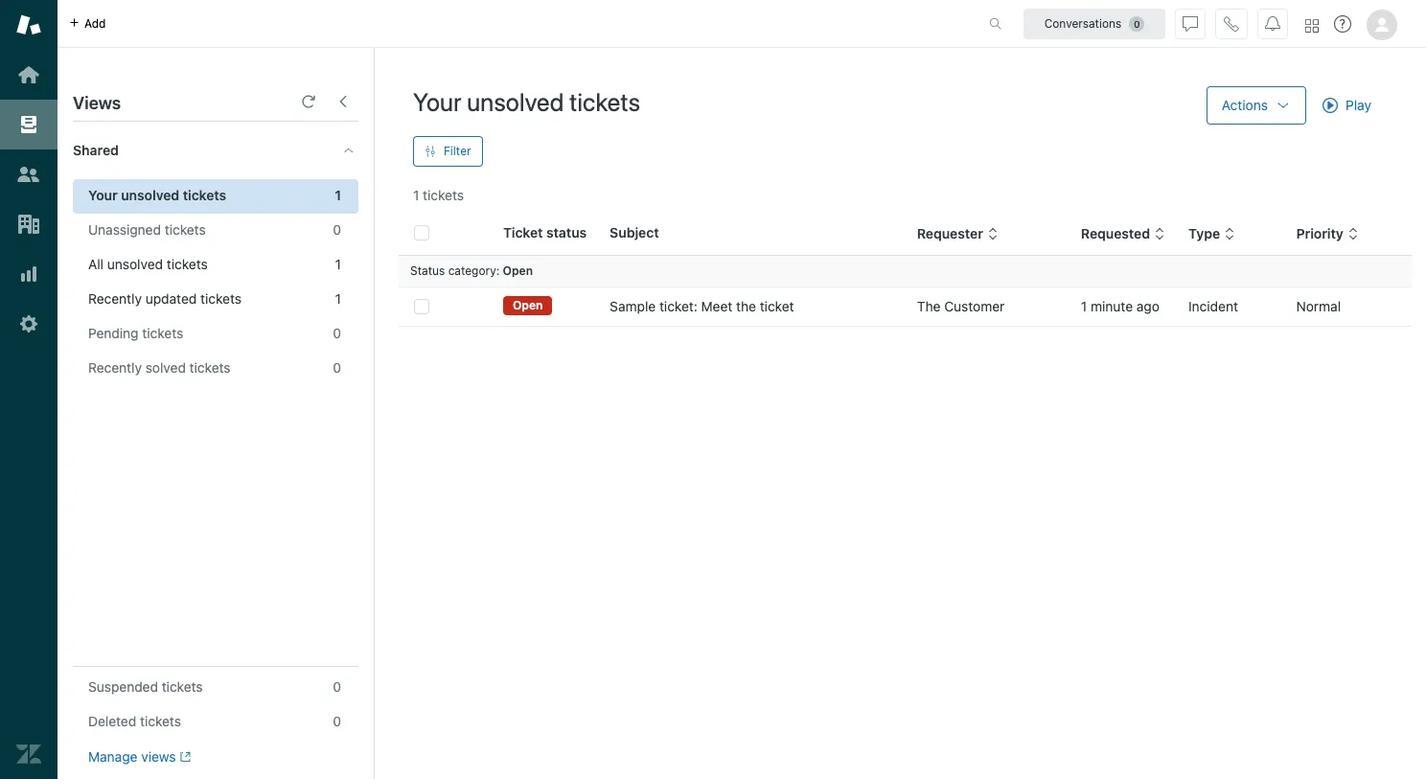 Task type: describe. For each thing, give the bounding box(es) containing it.
notifications image
[[1265, 16, 1281, 31]]

customer
[[944, 298, 1005, 314]]

(opens in a new tab) image
[[176, 752, 191, 763]]

0 vertical spatial unsolved
[[467, 87, 564, 116]]

recently solved tickets
[[88, 359, 231, 376]]

priority
[[1296, 225, 1344, 242]]

0 vertical spatial open
[[503, 264, 533, 278]]

zendesk image
[[16, 742, 41, 767]]

collapse views pane image
[[335, 94, 351, 109]]

type button
[[1189, 225, 1236, 243]]

status category: open
[[410, 264, 533, 278]]

get started image
[[16, 62, 41, 87]]

recently for recently updated tickets
[[88, 290, 142, 307]]

shared button
[[58, 122, 323, 179]]

filter button
[[413, 136, 483, 167]]

requested button
[[1081, 225, 1166, 243]]

deleted
[[88, 713, 136, 729]]

0 horizontal spatial your
[[88, 187, 118, 203]]

1 for all unsolved tickets
[[335, 256, 341, 272]]

1 for recently updated tickets
[[335, 290, 341, 307]]

category:
[[448, 264, 500, 278]]

status
[[410, 264, 445, 278]]

views
[[73, 93, 121, 113]]

all
[[88, 256, 104, 272]]

zendesk products image
[[1305, 19, 1319, 32]]

unassigned
[[88, 221, 161, 238]]

ticket status
[[503, 224, 587, 241]]

normal
[[1296, 298, 1341, 314]]

solved
[[145, 359, 186, 376]]

0 for deleted tickets
[[333, 713, 341, 729]]

meet
[[701, 298, 733, 314]]

get help image
[[1334, 15, 1352, 33]]

1 vertical spatial unsolved
[[121, 187, 179, 203]]

ticket
[[503, 224, 543, 241]]

customers image
[[16, 162, 41, 187]]

add
[[84, 16, 106, 30]]

0 for recently solved tickets
[[333, 359, 341, 376]]

type
[[1189, 225, 1220, 242]]

main element
[[0, 0, 58, 779]]

play button
[[1306, 86, 1388, 125]]

1 for your unsolved tickets
[[335, 187, 341, 203]]

priority button
[[1296, 225, 1359, 243]]

incident
[[1189, 298, 1238, 314]]

sample ticket: meet the ticket link
[[610, 297, 794, 316]]

refresh views pane image
[[301, 94, 316, 109]]

0 vertical spatial your unsolved tickets
[[413, 87, 640, 116]]

deleted tickets
[[88, 713, 181, 729]]

recently updated tickets
[[88, 290, 242, 307]]

all unsolved tickets
[[88, 256, 208, 272]]

sample
[[610, 298, 656, 314]]

0 for unassigned tickets
[[333, 221, 341, 238]]



Task type: vqa. For each thing, say whether or not it's contained in the screenshot.
subject
yes



Task type: locate. For each thing, give the bounding box(es) containing it.
1 vertical spatial your unsolved tickets
[[88, 187, 226, 203]]

play
[[1346, 97, 1372, 113]]

filter
[[444, 144, 471, 158]]

unassigned tickets
[[88, 221, 206, 238]]

tickets
[[569, 87, 640, 116], [183, 187, 226, 203], [423, 187, 464, 203], [165, 221, 206, 238], [167, 256, 208, 272], [200, 290, 242, 307], [142, 325, 183, 341], [189, 359, 231, 376], [162, 679, 203, 695], [140, 713, 181, 729]]

1 horizontal spatial your
[[413, 87, 461, 116]]

conversations button
[[1024, 8, 1166, 39]]

manage views link
[[88, 749, 191, 766]]

open inside row
[[513, 298, 543, 313]]

1
[[335, 187, 341, 203], [413, 187, 419, 203], [335, 256, 341, 272], [335, 290, 341, 307], [1081, 298, 1087, 314]]

row
[[399, 287, 1412, 326]]

unsolved up unassigned tickets
[[121, 187, 179, 203]]

2 recently from the top
[[88, 359, 142, 376]]

1 vertical spatial open
[[513, 298, 543, 313]]

2 0 from the top
[[333, 325, 341, 341]]

views
[[141, 749, 176, 765]]

your up filter "button"
[[413, 87, 461, 116]]

views image
[[16, 112, 41, 137]]

open
[[503, 264, 533, 278], [513, 298, 543, 313]]

0 for pending tickets
[[333, 325, 341, 341]]

recently
[[88, 290, 142, 307], [88, 359, 142, 376]]

shared heading
[[58, 122, 374, 179]]

your unsolved tickets up "filter"
[[413, 87, 640, 116]]

0
[[333, 221, 341, 238], [333, 325, 341, 341], [333, 359, 341, 376], [333, 679, 341, 695], [333, 713, 341, 729]]

your unsolved tickets
[[413, 87, 640, 116], [88, 187, 226, 203]]

2 vertical spatial unsolved
[[107, 256, 163, 272]]

ticket:
[[659, 298, 698, 314]]

shared
[[73, 142, 119, 158]]

the
[[736, 298, 756, 314]]

subject
[[610, 224, 659, 241]]

the
[[917, 298, 941, 314]]

requester button
[[917, 225, 999, 243]]

row containing sample ticket: meet the ticket
[[399, 287, 1412, 326]]

0 vertical spatial recently
[[88, 290, 142, 307]]

your
[[413, 87, 461, 116], [88, 187, 118, 203]]

0 horizontal spatial your unsolved tickets
[[88, 187, 226, 203]]

admin image
[[16, 312, 41, 336]]

1 minute ago
[[1081, 298, 1160, 314]]

ago
[[1137, 298, 1160, 314]]

button displays agent's chat status as invisible. image
[[1183, 16, 1198, 31]]

pending
[[88, 325, 139, 341]]

1 horizontal spatial your unsolved tickets
[[413, 87, 640, 116]]

minute
[[1091, 298, 1133, 314]]

unsolved
[[467, 87, 564, 116], [121, 187, 179, 203], [107, 256, 163, 272]]

the customer
[[917, 298, 1005, 314]]

manage views
[[88, 749, 176, 765]]

organizations image
[[16, 212, 41, 237]]

pending tickets
[[88, 325, 183, 341]]

add button
[[58, 0, 117, 47]]

your up unassigned
[[88, 187, 118, 203]]

requested
[[1081, 225, 1150, 242]]

1 vertical spatial recently
[[88, 359, 142, 376]]

open down ticket
[[503, 264, 533, 278]]

recently for recently solved tickets
[[88, 359, 142, 376]]

recently down pending
[[88, 359, 142, 376]]

unsolved up "filter"
[[467, 87, 564, 116]]

suspended tickets
[[88, 679, 203, 695]]

status
[[546, 224, 587, 241]]

zendesk support image
[[16, 12, 41, 37]]

unsolved down unassigned
[[107, 256, 163, 272]]

manage
[[88, 749, 138, 765]]

4 0 from the top
[[333, 679, 341, 695]]

sample ticket: meet the ticket
[[610, 298, 794, 314]]

1 vertical spatial your
[[88, 187, 118, 203]]

requester
[[917, 225, 983, 242]]

1 inside row
[[1081, 298, 1087, 314]]

updated
[[145, 290, 197, 307]]

open down status category: open
[[513, 298, 543, 313]]

5 0 from the top
[[333, 713, 341, 729]]

ticket
[[760, 298, 794, 314]]

1 0 from the top
[[333, 221, 341, 238]]

1 recently from the top
[[88, 290, 142, 307]]

conversations
[[1044, 16, 1122, 30]]

actions
[[1222, 97, 1268, 113]]

your unsolved tickets up unassigned tickets
[[88, 187, 226, 203]]

0 vertical spatial your
[[413, 87, 461, 116]]

actions button
[[1207, 86, 1306, 125]]

1 tickets
[[413, 187, 464, 203]]

0 for suspended tickets
[[333, 679, 341, 695]]

recently up pending
[[88, 290, 142, 307]]

reporting image
[[16, 262, 41, 287]]

suspended
[[88, 679, 158, 695]]

3 0 from the top
[[333, 359, 341, 376]]



